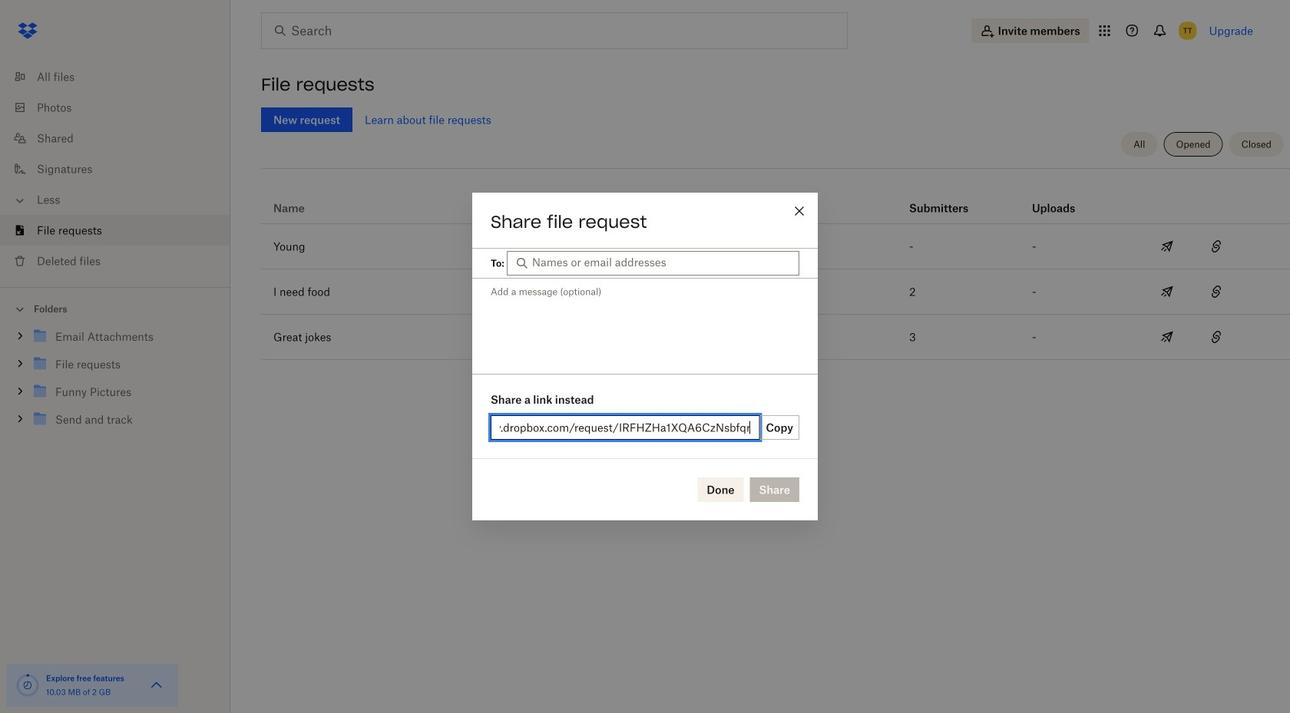 Task type: locate. For each thing, give the bounding box(es) containing it.
send email image
[[1159, 283, 1177, 301], [1159, 328, 1177, 347]]

1 horizontal spatial column header
[[1033, 181, 1094, 217]]

2 copy link image from the top
[[1208, 283, 1226, 301]]

2 vertical spatial copy link image
[[1208, 328, 1226, 347]]

None text field
[[500, 420, 751, 436]]

row group
[[261, 224, 1291, 360]]

Add a message (optional) text field
[[473, 279, 818, 372]]

cell
[[1242, 224, 1291, 269], [1242, 315, 1291, 360]]

pro trial element
[[779, 199, 804, 217]]

send email image
[[1159, 237, 1177, 256]]

1 vertical spatial copy link image
[[1208, 283, 1226, 301]]

group
[[0, 320, 230, 445]]

1 vertical spatial cell
[[1242, 315, 1291, 360]]

1 vertical spatial send email image
[[1159, 328, 1177, 347]]

0 horizontal spatial column header
[[910, 181, 971, 217]]

copy link image for 2nd 'row' from the bottom of the page
[[1208, 283, 1226, 301]]

column header
[[910, 181, 971, 217], [1033, 181, 1094, 217]]

2 row from the top
[[261, 224, 1291, 270]]

1 cell from the top
[[1242, 224, 1291, 269]]

0 vertical spatial send email image
[[1159, 283, 1177, 301]]

dialog
[[473, 193, 818, 521]]

Contact input text field
[[532, 254, 792, 271]]

list item
[[0, 215, 230, 246]]

copy link image
[[1208, 237, 1226, 256], [1208, 283, 1226, 301], [1208, 328, 1226, 347]]

list
[[0, 52, 230, 287]]

2 cell from the top
[[1242, 315, 1291, 360]]

row
[[261, 174, 1291, 224], [261, 224, 1291, 270], [261, 270, 1291, 315], [261, 315, 1291, 360]]

table
[[261, 174, 1291, 360]]

0 vertical spatial cell
[[1242, 224, 1291, 269]]

0 vertical spatial copy link image
[[1208, 237, 1226, 256]]

1 copy link image from the top
[[1208, 237, 1226, 256]]

2 column header from the left
[[1033, 181, 1094, 217]]



Task type: describe. For each thing, give the bounding box(es) containing it.
dropbox image
[[12, 15, 43, 46]]

copy link image for second 'row'
[[1208, 237, 1226, 256]]

2 send email image from the top
[[1159, 328, 1177, 347]]

1 column header from the left
[[910, 181, 971, 217]]

3 row from the top
[[261, 270, 1291, 315]]

1 row from the top
[[261, 174, 1291, 224]]

less image
[[12, 193, 28, 209]]

4 row from the top
[[261, 315, 1291, 360]]

3 copy link image from the top
[[1208, 328, 1226, 347]]

1 send email image from the top
[[1159, 283, 1177, 301]]



Task type: vqa. For each thing, say whether or not it's contained in the screenshot.
topmost sign
no



